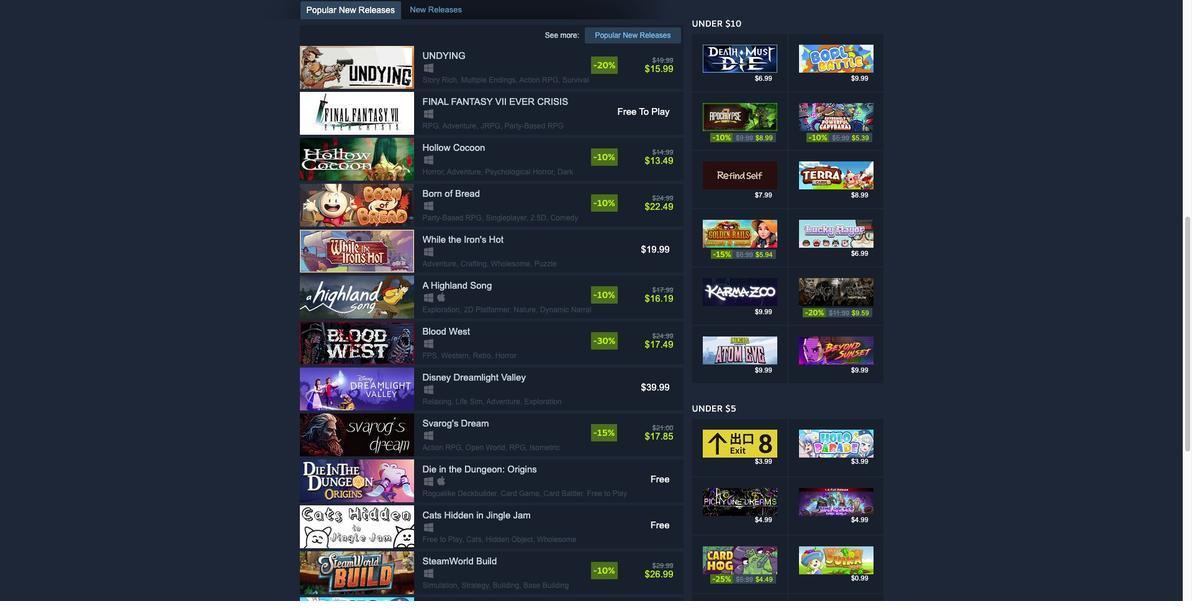 Task type: locate. For each thing, give the bounding box(es) containing it.
popular
[[307, 5, 336, 15], [595, 31, 621, 40]]

based up while the iron's hot
[[443, 214, 464, 222]]

to right battler
[[605, 489, 611, 498]]

jrpg
[[481, 122, 501, 130]]

1 horizontal spatial popular new releases
[[595, 31, 671, 40]]

born of bread
[[423, 188, 480, 199]]

0 vertical spatial play
[[652, 106, 670, 117]]

strategy
[[462, 581, 489, 590]]

party- right jrpg
[[505, 122, 525, 130]]

holoparade image
[[300, 597, 414, 601]]

new up undying image
[[339, 5, 356, 15]]

1 horizontal spatial $6.99
[[755, 75, 772, 82]]

building left base
[[493, 581, 519, 590]]

$5.99
[[833, 134, 850, 141], [736, 575, 753, 583]]

0 vertical spatial popular new releases
[[307, 5, 395, 15]]

$4.49
[[756, 575, 773, 583]]

0 vertical spatial $8.99
[[756, 134, 773, 141]]

hollow cocoon
[[423, 142, 485, 153]]

adventure up bread
[[447, 168, 481, 176]]

under left $5
[[692, 403, 723, 414]]

party-
[[505, 122, 525, 130], [423, 214, 443, 222]]

0 vertical spatial $24.99
[[653, 194, 674, 202]]

$24.99 for $22.49
[[653, 194, 674, 202]]

$6.99 link down $8.99 link
[[788, 209, 884, 266]]

0 vertical spatial under
[[692, 18, 723, 29]]

$8.99 up $7.99 link
[[756, 134, 773, 141]]

new up undying
[[410, 5, 426, 14]]

in right the die
[[439, 464, 446, 475]]

$6.99
[[755, 75, 772, 82], [852, 250, 869, 257], [736, 251, 753, 258]]

1 horizontal spatial releases
[[428, 5, 462, 14]]

1 vertical spatial to
[[440, 535, 446, 544]]

$5.99 left $5.39
[[833, 134, 850, 141]]

1 vertical spatial popular
[[595, 31, 621, 40]]

1 vertical spatial $24.99
[[653, 332, 674, 340]]

10% left $14.99 $13.49
[[597, 152, 615, 162]]

0 horizontal spatial releases
[[359, 5, 395, 15]]

rpg left open
[[445, 443, 462, 452]]

free to play , cats , hidden object , wholesome
[[423, 535, 577, 544]]

steamworld build image
[[300, 552, 414, 594]]

0 vertical spatial action
[[520, 76, 540, 84]]

cats down cats hidden in jingle jam
[[466, 535, 482, 544]]

2 horizontal spatial releases
[[640, 31, 671, 40]]

hot
[[489, 234, 504, 245]]

1 horizontal spatial $6.99 link
[[788, 209, 884, 266]]

western
[[441, 352, 469, 360]]

dream
[[461, 418, 489, 429]]

$24.99 down $13.49
[[653, 194, 674, 202]]

-10% left $14.99 $13.49
[[593, 152, 615, 162]]

0 vertical spatial cats
[[423, 510, 442, 520]]

$17.85
[[645, 431, 674, 442]]

15% left $21.00 $17.85 on the right of page
[[597, 427, 615, 438]]

0 horizontal spatial play
[[448, 535, 462, 544]]

0 horizontal spatial $8.99
[[756, 134, 773, 141]]

$5.99 left $4.49
[[736, 575, 753, 583]]

2 horizontal spatial new
[[623, 31, 638, 40]]

under
[[692, 18, 723, 29], [692, 403, 723, 414]]

0 vertical spatial $19.99
[[653, 57, 674, 64]]

crisis
[[537, 96, 568, 107]]

-15%
[[593, 427, 615, 438]]

1 -10% from the top
[[593, 152, 615, 162]]

1 vertical spatial 15%
[[597, 427, 615, 438]]

-10% up narration
[[593, 289, 615, 300]]

, down build
[[489, 581, 491, 590]]

releases up undying
[[428, 5, 462, 14]]

1 vertical spatial $6.99 link
[[788, 209, 884, 266]]

see
[[545, 31, 558, 40]]

card left game
[[501, 489, 517, 498]]

vii
[[495, 96, 507, 107]]

releases left "new releases"
[[359, 5, 395, 15]]

jingle
[[486, 510, 511, 520]]

play for free to play , cats , hidden object , wholesome
[[448, 535, 462, 544]]

psychological
[[485, 168, 531, 176]]

-
[[593, 60, 597, 70], [713, 133, 716, 142], [809, 133, 812, 142], [593, 152, 597, 162], [593, 198, 597, 208], [713, 250, 716, 259], [593, 289, 597, 300], [805, 308, 809, 317], [593, 335, 597, 346], [593, 427, 597, 438], [593, 565, 597, 576], [712, 575, 716, 584]]

1 horizontal spatial building
[[543, 581, 569, 590]]

0 horizontal spatial popular
[[307, 5, 336, 15]]

1 horizontal spatial $5.99
[[833, 134, 850, 141]]

0 vertical spatial wholesome
[[491, 260, 530, 268]]

20% for -20% $11.99 $9.59
[[808, 308, 824, 317]]

play right to in the top of the page
[[652, 106, 670, 117]]

1 horizontal spatial 20%
[[808, 308, 824, 317]]

$26.99
[[645, 569, 674, 579]]

free left to in the top of the page
[[618, 106, 637, 117]]

dreamlight
[[454, 372, 499, 383]]

0 vertical spatial based
[[525, 122, 546, 130]]

$8.99 link
[[788, 151, 884, 208]]

0 horizontal spatial 20%
[[597, 60, 616, 70]]

wholesome
[[491, 260, 530, 268], [537, 535, 577, 544]]

0 horizontal spatial party-
[[423, 214, 443, 222]]

-10% left "$24.99 $22.49"
[[593, 198, 615, 208]]

1 vertical spatial $19.99
[[641, 244, 670, 255]]

free right battler
[[587, 489, 602, 498]]

1 horizontal spatial $3.99
[[852, 458, 869, 465]]

horror up born
[[423, 168, 443, 176]]

fantasy
[[451, 96, 493, 107]]

see more:
[[545, 31, 582, 40]]

exploration
[[423, 306, 460, 314], [525, 398, 562, 406]]

$21.00
[[653, 424, 674, 432]]

, left life
[[452, 398, 454, 406]]

free to play
[[618, 106, 670, 117]]

, up the ever
[[516, 76, 518, 84]]

1 vertical spatial popular new releases
[[595, 31, 671, 40]]

0 vertical spatial 20%
[[597, 60, 616, 70]]

singleplayer
[[486, 214, 527, 222]]

1 vertical spatial in
[[477, 510, 484, 520]]

0 horizontal spatial $5.99
[[736, 575, 753, 583]]

play for free to play
[[652, 106, 670, 117]]

to up steamworld
[[440, 535, 446, 544]]

0 horizontal spatial action
[[423, 443, 443, 452]]

final fantasy vii ever crisis
[[423, 96, 568, 107]]

1 vertical spatial based
[[443, 214, 464, 222]]

wholesome right object
[[537, 535, 577, 544]]

1 vertical spatial cats
[[466, 535, 482, 544]]

free
[[618, 106, 637, 117], [651, 474, 670, 484], [587, 489, 602, 498], [651, 520, 670, 530], [423, 535, 438, 544]]

0 horizontal spatial $6.99
[[736, 251, 753, 258]]

die in the dungeon: origins image
[[300, 460, 414, 502]]

rpg
[[542, 76, 559, 84], [423, 122, 439, 130], [548, 122, 564, 130], [466, 214, 482, 222], [445, 443, 462, 452], [510, 443, 526, 452]]

card left battler
[[544, 489, 560, 498]]

1 vertical spatial 20%
[[808, 308, 824, 317]]

0 vertical spatial popular
[[307, 5, 336, 15]]

4 -10% from the top
[[593, 565, 615, 576]]

10% for $26.99
[[597, 565, 615, 576]]

disney dreamlight valley
[[423, 372, 526, 383]]

, up jingle
[[497, 489, 499, 498]]

born
[[423, 188, 442, 199]]

$39.99
[[641, 382, 670, 393]]

, up steamworld build
[[462, 535, 464, 544]]

, left western
[[437, 352, 439, 360]]

$4.99 up '$0.99'
[[852, 516, 869, 524]]

party- up while
[[423, 214, 443, 222]]

0 horizontal spatial new
[[339, 5, 356, 15]]

0 horizontal spatial based
[[443, 214, 464, 222]]

$8.99
[[756, 134, 773, 141], [852, 191, 869, 199]]

popular new releases up undying image
[[307, 5, 395, 15]]

hidden up build
[[486, 535, 510, 544]]

1 building from the left
[[493, 581, 519, 590]]

-10%
[[593, 152, 615, 162], [593, 198, 615, 208], [593, 289, 615, 300], [593, 565, 615, 576]]

, up build
[[482, 535, 484, 544]]

$4.99
[[755, 516, 772, 524], [852, 516, 869, 524]]

1 vertical spatial under
[[692, 403, 723, 414]]

dynamic
[[540, 306, 569, 314]]

$29.99 $26.99
[[645, 562, 674, 579]]

0 horizontal spatial $6.99 link
[[692, 34, 787, 91]]

world
[[486, 443, 505, 452]]

0 horizontal spatial hidden
[[444, 510, 474, 520]]

1 vertical spatial $5.99
[[736, 575, 753, 583]]

wholesome down hot at the top of page
[[491, 260, 530, 268]]

simulation
[[423, 581, 457, 590]]

action
[[520, 76, 540, 84], [423, 443, 443, 452]]

$5.99 inside -25% $5.99 $4.49
[[736, 575, 753, 583]]

20% down popular new releases 'link'
[[597, 60, 616, 70]]

life
[[456, 398, 468, 406]]

-30%
[[593, 335, 616, 346]]

undying
[[423, 50, 466, 61]]

$24.99 down $16.19
[[653, 332, 674, 340]]

3 -10% from the top
[[593, 289, 615, 300]]

20% left $11.99
[[808, 308, 824, 317]]

$9.99
[[852, 75, 869, 82], [736, 134, 753, 141], [755, 308, 772, 316], [755, 366, 772, 374], [852, 366, 869, 374]]

10% left "$24.99 $22.49"
[[597, 198, 615, 208]]

0 vertical spatial the
[[449, 234, 461, 245]]

1 under from the top
[[692, 18, 723, 29]]

, left nature
[[510, 306, 512, 314]]

0 vertical spatial in
[[439, 464, 446, 475]]

1 vertical spatial $8.99
[[852, 191, 869, 199]]

the
[[449, 234, 461, 245], [449, 464, 462, 475]]

0 horizontal spatial $3.99
[[755, 458, 772, 465]]

releases up $19.99 $15.99
[[640, 31, 671, 40]]

$19.99 down popular new releases 'link'
[[653, 57, 674, 64]]

under for under $10
[[692, 18, 723, 29]]

2 horizontal spatial play
[[652, 106, 670, 117]]

, left puzzle
[[530, 260, 532, 268]]

1 vertical spatial exploration
[[525, 398, 562, 406]]

$3.99
[[755, 458, 772, 465], [852, 458, 869, 465]]

new right more:
[[623, 31, 638, 40]]

2 under from the top
[[692, 403, 723, 414]]

10% for $13.49
[[597, 152, 615, 162]]

nature
[[514, 306, 536, 314]]

simulation , strategy , building , base building
[[423, 581, 569, 590]]

$19.99 up $17.99
[[641, 244, 670, 255]]

cats down roguelike
[[423, 510, 442, 520]]

popular new releases link
[[585, 27, 681, 43]]

1 $24.99 from the top
[[653, 194, 674, 202]]

1 vertical spatial play
[[613, 489, 627, 498]]

1 horizontal spatial based
[[525, 122, 546, 130]]

-10% left $29.99 $26.99
[[593, 565, 615, 576]]

in
[[439, 464, 446, 475], [477, 510, 484, 520]]

$24.99 inside $24.99 $17.49
[[653, 332, 674, 340]]

while the iron's hot image
[[300, 230, 414, 273]]

hollow cocoon image
[[300, 138, 414, 181]]

rpg right world
[[510, 443, 526, 452]]

1 horizontal spatial hidden
[[486, 535, 510, 544]]

$13.49
[[645, 155, 674, 166]]

popular new releases up $19.99 $15.99
[[595, 31, 671, 40]]

10% up $7.99 link
[[716, 133, 731, 142]]

, left battler
[[539, 489, 542, 498]]

popular new releases
[[307, 5, 395, 15], [595, 31, 671, 40]]

dark
[[558, 168, 573, 176]]

1 horizontal spatial horror
[[495, 352, 517, 360]]

$16.19
[[645, 293, 674, 304]]

0 horizontal spatial $4.99
[[755, 516, 772, 524]]

while the iron's hot
[[423, 234, 504, 245]]

in left jingle
[[477, 510, 484, 520]]

, left isometric
[[526, 443, 528, 452]]

, left survival
[[559, 76, 561, 84]]

2 -10% from the top
[[593, 198, 615, 208]]

disney
[[423, 372, 451, 383]]

horror up valley
[[495, 352, 517, 360]]

0 vertical spatial to
[[605, 489, 611, 498]]

$14.99
[[653, 148, 674, 156]]

1 horizontal spatial card
[[544, 489, 560, 498]]

15%
[[716, 250, 731, 259], [597, 427, 615, 438]]

popular inside 'link'
[[595, 31, 621, 40]]

0 horizontal spatial in
[[439, 464, 446, 475]]

1 vertical spatial party-
[[423, 214, 443, 222]]

0 horizontal spatial popular new releases
[[307, 5, 395, 15]]

0 horizontal spatial building
[[493, 581, 519, 590]]

0 horizontal spatial to
[[440, 535, 446, 544]]

$4.99 up $4.49
[[755, 516, 772, 524]]

0 vertical spatial exploration
[[423, 306, 460, 314]]

game
[[519, 489, 539, 498]]

rpg down crisis
[[548, 122, 564, 130]]

2 building from the left
[[543, 581, 569, 590]]

0 horizontal spatial exploration
[[423, 306, 460, 314]]

-10% for $13.49
[[593, 152, 615, 162]]

of
[[445, 188, 453, 199]]

, left comedy
[[547, 214, 549, 222]]

$5.94
[[756, 251, 773, 258]]

2 vertical spatial play
[[448, 535, 462, 544]]

0 horizontal spatial 15%
[[597, 427, 615, 438]]

narration
[[571, 306, 602, 314]]

1 vertical spatial the
[[449, 464, 462, 475]]

exploration down valley
[[525, 398, 562, 406]]

horror
[[423, 168, 443, 176], [533, 168, 554, 176], [495, 352, 517, 360]]

$19.99 inside $19.99 $15.99
[[653, 57, 674, 64]]

comedy
[[551, 214, 578, 222]]

10% up narration
[[597, 289, 615, 300]]

0 vertical spatial 15%
[[716, 250, 731, 259]]

0 vertical spatial $5.99
[[833, 134, 850, 141]]

play up steamworld build
[[448, 535, 462, 544]]

story
[[423, 76, 440, 84]]

cats hidden in jingle jam image
[[300, 506, 414, 548]]

the right the die
[[449, 464, 462, 475]]

1 horizontal spatial wholesome
[[537, 535, 577, 544]]

cats
[[423, 510, 442, 520], [466, 535, 482, 544]]

deckbuilder
[[458, 489, 497, 498]]

$7.99 link
[[692, 151, 787, 208]]

2 $24.99 from the top
[[653, 332, 674, 340]]

$24.99 inside "$24.99 $22.49"
[[653, 194, 674, 202]]

10% left $29.99 $26.99
[[597, 565, 615, 576]]

$6.99 link down $10
[[692, 34, 787, 91]]

$7.99
[[755, 191, 772, 199]]

15% left $5.94
[[716, 250, 731, 259]]

0 horizontal spatial card
[[501, 489, 517, 498]]

10% for $16.19
[[597, 289, 615, 300]]

exploration , 2d platformer , nature , dynamic narration
[[423, 306, 602, 314]]

die
[[423, 464, 437, 475]]

0 vertical spatial party-
[[505, 122, 525, 130]]

iron's
[[464, 234, 487, 245]]

, down vii
[[501, 122, 503, 130]]

based
[[525, 122, 546, 130], [443, 214, 464, 222]]

$5.99 inside -10% $5.99 $5.39
[[833, 134, 850, 141]]

under left $10
[[692, 18, 723, 29]]

1 vertical spatial wholesome
[[537, 535, 577, 544]]

, left 2d
[[460, 306, 462, 314]]

free up steamworld
[[423, 535, 438, 544]]

1 horizontal spatial popular
[[595, 31, 621, 40]]

1 horizontal spatial $4.99
[[852, 516, 869, 524]]

hidden down deckbuilder on the bottom
[[444, 510, 474, 520]]

, down valley
[[520, 398, 523, 406]]

open
[[466, 443, 484, 452]]

1 horizontal spatial 15%
[[716, 250, 731, 259]]

1 horizontal spatial to
[[605, 489, 611, 498]]



Task type: vqa. For each thing, say whether or not it's contained in the screenshot.
Get
no



Task type: describe. For each thing, give the bounding box(es) containing it.
-20% $11.99 $9.59
[[805, 308, 869, 317]]

-10% for $16.19
[[593, 289, 615, 300]]

battler
[[562, 489, 583, 498]]

west
[[449, 326, 470, 337]]

-25% $5.99 $4.49
[[712, 575, 773, 584]]

$5.99 for -25%
[[736, 575, 753, 583]]

platformer
[[476, 306, 510, 314]]

, left dark
[[554, 168, 556, 176]]

1 vertical spatial action
[[423, 443, 443, 452]]

, left retro
[[469, 352, 471, 360]]

base
[[524, 581, 541, 590]]

1 card from the left
[[501, 489, 517, 498]]

$17.99
[[653, 286, 674, 294]]

, up dreamlight
[[491, 352, 493, 360]]

1 horizontal spatial new
[[410, 5, 426, 14]]

svarog's dream
[[423, 418, 489, 429]]

free down $17.85
[[651, 474, 670, 484]]

popular new releases inside 'link'
[[595, 31, 671, 40]]

1 horizontal spatial $8.99
[[852, 191, 869, 199]]

, left 2.5d
[[527, 214, 529, 222]]

, up of
[[443, 168, 445, 176]]

-20%
[[593, 60, 616, 70]]

1 horizontal spatial in
[[477, 510, 484, 520]]

adventure up hollow cocoon
[[443, 122, 477, 130]]

$5.39
[[852, 134, 869, 141]]

final fantasy vii ever crisis image
[[300, 92, 414, 135]]

horror , adventure , psychological horror , dark
[[423, 168, 573, 176]]

$9.59
[[852, 309, 869, 316]]

, left open
[[462, 443, 464, 452]]

0 horizontal spatial horror
[[423, 168, 443, 176]]

-10% $9.99 $8.99
[[713, 133, 773, 142]]

relaxing , life sim , adventure , exploration
[[423, 398, 562, 406]]

multiple
[[461, 76, 487, 84]]

$9.99 inside -10% $9.99 $8.99
[[736, 134, 753, 141]]

$24.99 for $17.49
[[653, 332, 674, 340]]

final
[[423, 96, 449, 107]]

svarog's dream image
[[300, 414, 414, 457]]

, left psychological
[[481, 168, 483, 176]]

10% for $22.49
[[597, 198, 615, 208]]

, up the iron's at left top
[[482, 214, 484, 222]]

free up $29.99
[[651, 520, 670, 530]]

rich
[[442, 76, 457, 84]]

1 horizontal spatial action
[[520, 76, 540, 84]]

releases inside popular new releases 'link'
[[640, 31, 671, 40]]

2 $4.99 from the left
[[852, 516, 869, 524]]

0 horizontal spatial cats
[[423, 510, 442, 520]]

adventure down valley
[[486, 398, 520, 406]]

more:
[[560, 31, 580, 40]]

blood west image
[[300, 322, 414, 365]]

a highland song image
[[300, 276, 414, 319]]

rpg , adventure , jrpg , party-based rpg
[[423, 122, 564, 130]]

a
[[423, 280, 428, 291]]

isometric
[[530, 443, 560, 452]]

jam
[[513, 510, 531, 520]]

15% for -15% $6.99 $5.94
[[716, 250, 731, 259]]

hollow
[[423, 142, 451, 153]]

fps , western , retro , horror
[[423, 352, 517, 360]]

1 horizontal spatial party-
[[505, 122, 525, 130]]

1 $4.99 from the left
[[755, 516, 772, 524]]

2 $3.99 from the left
[[852, 458, 869, 465]]

20% for -20%
[[597, 60, 616, 70]]

1 $3.99 from the left
[[755, 458, 772, 465]]

under $5
[[692, 403, 737, 414]]

2 horizontal spatial $6.99
[[852, 250, 869, 257]]

steamworld build
[[423, 556, 497, 566]]

, left crafting
[[457, 260, 459, 268]]

0 vertical spatial hidden
[[444, 510, 474, 520]]

dungeon:
[[465, 464, 505, 475]]

-10% for $26.99
[[593, 565, 615, 576]]

new inside 'link'
[[623, 31, 638, 40]]

song
[[470, 280, 492, 291]]

2d
[[464, 306, 474, 314]]

$19.99 for $19.99
[[641, 244, 670, 255]]

story rich , multiple endings , action rpg , survival
[[423, 76, 589, 84]]

, right open
[[505, 443, 507, 452]]

, left jrpg
[[477, 122, 479, 130]]

, up base
[[533, 535, 535, 544]]

build
[[476, 556, 497, 566]]

roguelike
[[423, 489, 456, 498]]

$8.99 inside -10% $9.99 $8.99
[[756, 134, 773, 141]]

rpg up the iron's at left top
[[466, 214, 482, 222]]

15% for -15%
[[597, 427, 615, 438]]

, left dynamic
[[536, 306, 538, 314]]

ever
[[509, 96, 535, 107]]

fps
[[423, 352, 437, 360]]

endings
[[489, 76, 516, 84]]

blood west
[[423, 326, 470, 337]]

, left multiple on the top left of page
[[457, 76, 459, 84]]

2.5d
[[531, 214, 547, 222]]

cocoon
[[453, 142, 485, 153]]

rpg up crisis
[[542, 76, 559, 84]]

object
[[512, 535, 533, 544]]

$5.99 for -10%
[[833, 134, 850, 141]]

while
[[423, 234, 446, 245]]

$10
[[726, 18, 742, 29]]

$14.99 $13.49
[[645, 148, 674, 166]]

cats hidden in jingle jam
[[423, 510, 531, 520]]

undying image
[[300, 46, 414, 89]]

$6.99 inside -15% $6.99 $5.94
[[736, 251, 753, 258]]

, right game
[[583, 489, 585, 498]]

blood
[[423, 326, 446, 337]]

disney dreamlight valley image
[[300, 368, 414, 411]]

adventure up highland
[[423, 260, 457, 268]]

retro
[[473, 352, 491, 360]]

sim
[[470, 398, 483, 406]]

action rpg , open world , rpg , isometric
[[423, 443, 560, 452]]

$19.99 $15.99
[[645, 57, 674, 74]]

born of bread image
[[300, 184, 414, 227]]

, right life
[[483, 398, 485, 406]]

$17.49
[[645, 339, 674, 350]]

2 card from the left
[[544, 489, 560, 498]]

, left base
[[519, 581, 522, 590]]

0 horizontal spatial wholesome
[[491, 260, 530, 268]]

2 horizontal spatial horror
[[533, 168, 554, 176]]

adventure , crafting , wholesome , puzzle
[[423, 260, 557, 268]]

$24.99 $22.49
[[645, 194, 674, 212]]

$17.99 $16.19
[[645, 286, 674, 304]]

, up the song
[[487, 260, 489, 268]]

-15% $6.99 $5.94
[[713, 250, 773, 259]]

1 vertical spatial hidden
[[486, 535, 510, 544]]

-10% for $22.49
[[593, 198, 615, 208]]

under $10
[[692, 18, 742, 29]]

under for under $5
[[692, 403, 723, 414]]

highland
[[431, 280, 468, 291]]

$5
[[726, 403, 737, 414]]

1 horizontal spatial exploration
[[525, 398, 562, 406]]

$0.99
[[852, 575, 869, 582]]

$22.49
[[645, 201, 674, 212]]

, up hollow
[[439, 122, 441, 130]]

30%
[[597, 335, 616, 346]]

$24.99 $17.49
[[645, 332, 674, 350]]

party-based rpg , singleplayer , 2.5d , comedy
[[423, 214, 578, 222]]

, left strategy
[[457, 581, 460, 590]]

-10% $5.99 $5.39
[[809, 133, 869, 142]]

$15.99
[[645, 63, 674, 74]]

0 vertical spatial $6.99 link
[[692, 34, 787, 91]]

roguelike deckbuilder , card game , card battler , free to play
[[423, 489, 627, 498]]

svarog's
[[423, 418, 459, 429]]

new releases
[[410, 5, 462, 14]]

10% left $5.39
[[812, 133, 828, 142]]

die in the dungeon: origins
[[423, 464, 537, 475]]

$21.00 $17.85
[[645, 424, 674, 442]]

1 horizontal spatial play
[[613, 489, 627, 498]]

puzzle
[[535, 260, 557, 268]]

rpg up hollow
[[423, 122, 439, 130]]

$19.99 for $19.99 $15.99
[[653, 57, 674, 64]]

25%
[[716, 575, 731, 584]]

1 horizontal spatial cats
[[466, 535, 482, 544]]



